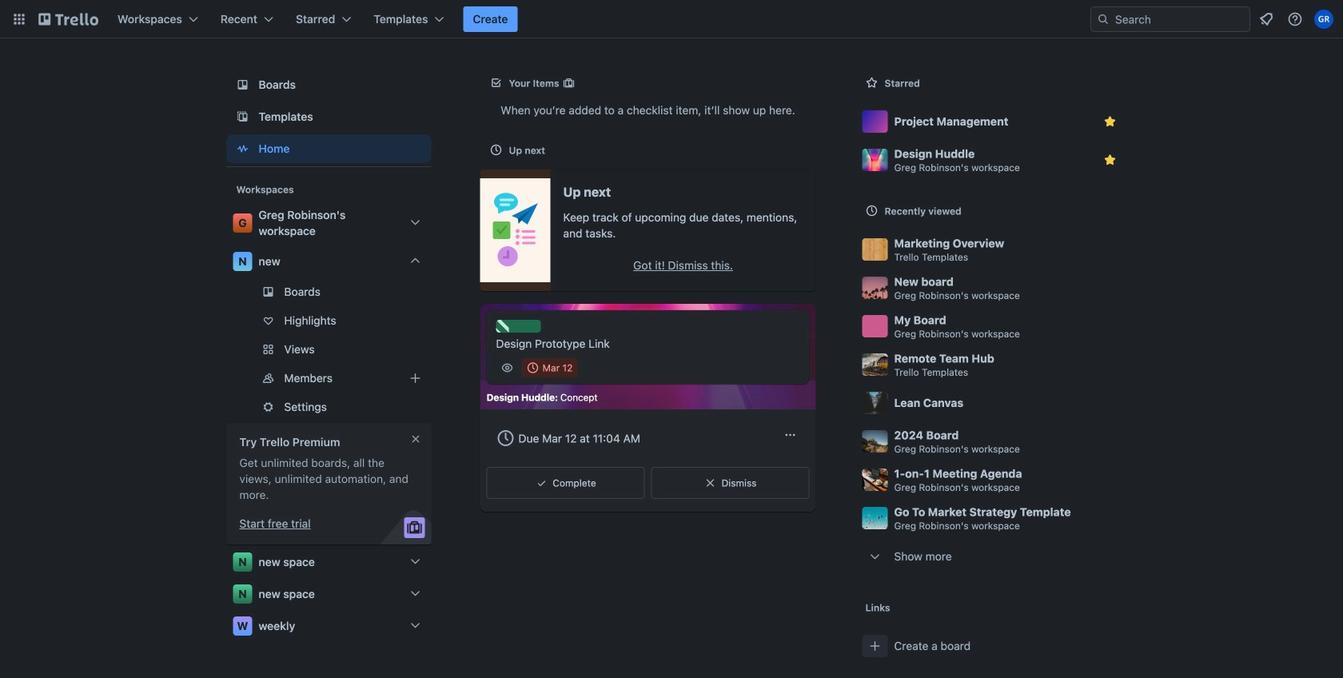 Task type: describe. For each thing, give the bounding box(es) containing it.
color: green, title: none image
[[496, 320, 541, 333]]

0 notifications image
[[1257, 10, 1276, 29]]

click to unstar project management. it will be removed from your starred list. image
[[1102, 114, 1118, 130]]

primary element
[[0, 0, 1343, 38]]

home image
[[233, 139, 252, 158]]

search image
[[1097, 13, 1110, 26]]

board image
[[233, 75, 252, 94]]



Task type: vqa. For each thing, say whether or not it's contained in the screenshot.
Greg Robinson (gregrobinson96) "icon"
yes



Task type: locate. For each thing, give the bounding box(es) containing it.
Search field
[[1110, 8, 1250, 30]]

open information menu image
[[1287, 11, 1303, 27]]

add image
[[406, 369, 425, 388]]

template board image
[[233, 107, 252, 126]]

click to unstar design huddle . it will be removed from your starred list. image
[[1102, 152, 1118, 168]]

greg robinson (gregrobinson96) image
[[1315, 10, 1334, 29]]

back to home image
[[38, 6, 98, 32]]



